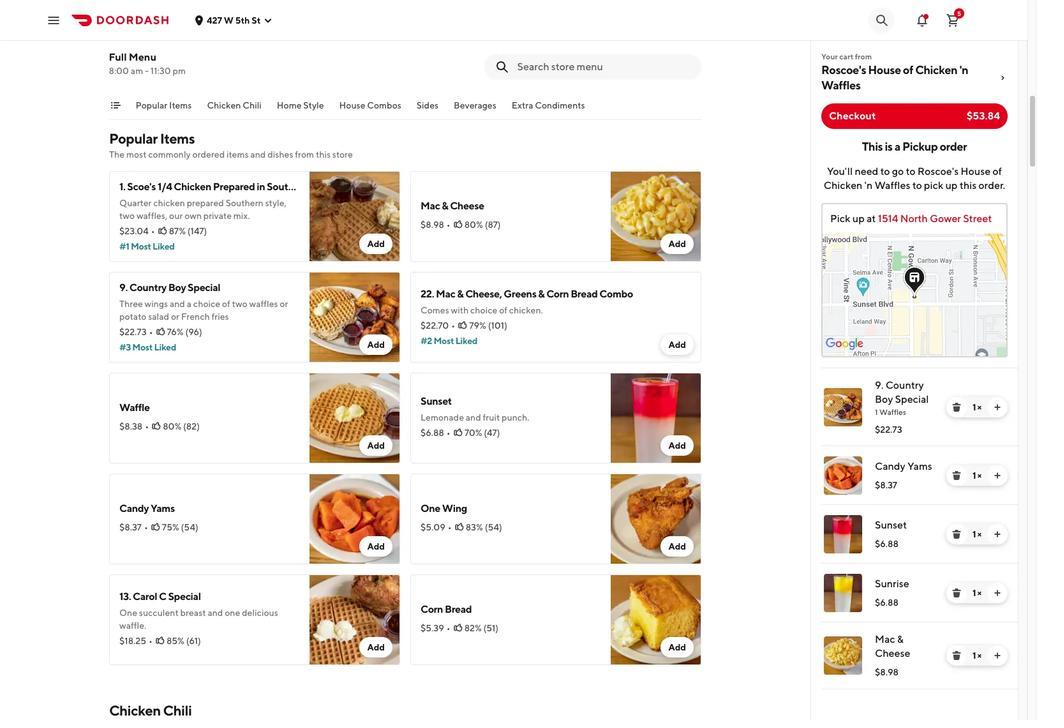 Task type: locate. For each thing, give the bounding box(es) containing it.
mac & cheese image
[[611, 171, 702, 262], [824, 637, 863, 675]]

4 add one to cart image from the top
[[993, 651, 1003, 661]]

1 remove item from cart image from the top
[[952, 402, 962, 412]]

popular for popular items the most commonly ordered items and dishes from this store
[[109, 130, 158, 147]]

popular for popular items
[[136, 100, 168, 110]]

country inside the 9. country boy special three wings and a choice of two waffles or potato salad or french fries
[[129, 282, 167, 294]]

our
[[169, 211, 183, 221]]

add for mac & cheese
[[669, 239, 686, 249]]

0 vertical spatial country
[[129, 282, 167, 294]]

(96)
[[185, 327, 202, 337]]

menu
[[129, 51, 157, 63]]

0 vertical spatial from
[[855, 52, 872, 61]]

1 vertical spatial corn
[[421, 603, 443, 615]]

0 horizontal spatial 9. country boy special image
[[310, 272, 400, 363]]

this left order.
[[960, 179, 977, 192]]

2 (54) from the left
[[485, 522, 502, 532]]

roscoe's house of chicken 'n waffles
[[822, 63, 969, 92]]

0 horizontal spatial sunset
[[421, 395, 452, 407]]

sunset for sunset
[[875, 519, 907, 531]]

sunset image
[[611, 373, 702, 464], [824, 515, 863, 554]]

1 horizontal spatial one
[[421, 502, 441, 515]]

13.
[[119, 591, 131, 603]]

2 × from the top
[[978, 471, 982, 481]]

• for $23.04 •
[[151, 226, 155, 236]]

1 vertical spatial two
[[232, 299, 248, 309]]

1 vertical spatial popular
[[109, 130, 158, 147]]

corn inside 22. mac & cheese, greens & corn bread combo comes with choice of chicken.
[[547, 288, 569, 300]]

southern up style,
[[267, 181, 309, 193]]

own
[[185, 211, 202, 221]]

1 horizontal spatial 'n
[[960, 63, 969, 77]]

$8.37 for $8.37
[[875, 480, 898, 490]]

80%
[[465, 220, 483, 230], [163, 421, 182, 432]]

$22.70 •
[[421, 321, 455, 331]]

2 remove item from cart image from the top
[[952, 588, 962, 598]]

1 vertical spatial mac
[[436, 288, 456, 300]]

• right $18.25
[[149, 636, 153, 646]]

waffles inside roscoe's house of chicken 'n waffles
[[822, 79, 861, 92]]

3 add one to cart image from the top
[[993, 588, 1003, 598]]

1 × for sunrise
[[973, 588, 982, 598]]

1 horizontal spatial sunset
[[875, 519, 907, 531]]

1 vertical spatial yams
[[151, 502, 175, 515]]

items down pm
[[170, 100, 192, 110]]

1.
[[119, 181, 125, 193]]

& up $8.98 •
[[442, 200, 448, 212]]

three
[[119, 299, 143, 309]]

9. inside 9. country boy special 1 waffles
[[875, 379, 884, 391]]

and right items
[[250, 149, 266, 160]]

quarter
[[119, 198, 152, 208]]

sunset inside list
[[875, 519, 907, 531]]

sunset for sunset lemonade and fruit punch.
[[421, 395, 452, 407]]

2 remove item from cart image from the top
[[952, 529, 962, 540]]

1 for sunrise
[[973, 588, 976, 598]]

house
[[869, 63, 901, 77], [340, 100, 366, 110], [961, 165, 991, 177]]

1 horizontal spatial $22.73
[[875, 425, 903, 435]]

• right $5.39
[[447, 623, 451, 633]]

1 1 × from the top
[[973, 402, 982, 412]]

from inside popular items the most commonly ordered items and dishes from this store
[[295, 149, 314, 160]]

sunset
[[421, 395, 452, 407], [875, 519, 907, 531]]

70%
[[465, 428, 482, 438]]

1 × for candy yams
[[973, 471, 982, 481]]

& down sunrise
[[898, 633, 904, 645]]

0 vertical spatial style
[[304, 100, 324, 110]]

1 horizontal spatial or
[[280, 299, 288, 309]]

$22.70
[[421, 321, 449, 331]]

1 horizontal spatial $8.37
[[875, 480, 898, 490]]

1 for 9. country boy special
[[973, 402, 976, 412]]

$22.73 down the potato
[[119, 327, 147, 337]]

0 vertical spatial candy yams
[[875, 460, 933, 472]]

remove item from cart image for sunrise
[[952, 588, 962, 598]]

1 vertical spatial mac & cheese image
[[824, 637, 863, 675]]

13. carol c special one succulent breast and one delicious waffle.
[[119, 591, 278, 631]]

roscoe's up pick
[[918, 165, 959, 177]]

of inside roscoe's house of chicken 'n waffles
[[903, 63, 914, 77]]

waffles inside 9. country boy special 1 waffles
[[880, 407, 907, 417]]

style inside 1. scoe's 1/4 chicken prepared in southern style quarter chicken prepared southern style, two waffles, our own private mix.
[[311, 181, 333, 193]]

1 vertical spatial remove item from cart image
[[952, 529, 962, 540]]

mac & cheese inside list
[[875, 633, 911, 660]]

1 horizontal spatial 9. country boy special image
[[824, 388, 863, 426]]

mac
[[421, 200, 440, 212], [436, 288, 456, 300], [875, 633, 896, 645]]

• down waffles,
[[151, 226, 155, 236]]

0 vertical spatial a
[[895, 140, 901, 153]]

mac down sunrise
[[875, 633, 896, 645]]

fries
[[212, 312, 229, 322]]

full
[[109, 51, 127, 63]]

1 vertical spatial this
[[960, 179, 977, 192]]

two left waffles
[[232, 299, 248, 309]]

1 horizontal spatial 9.
[[875, 379, 884, 391]]

and left one
[[208, 608, 223, 618]]

• for $18.25 •
[[149, 636, 153, 646]]

0 vertical spatial house
[[869, 63, 901, 77]]

2 vertical spatial special
[[168, 591, 201, 603]]

1 horizontal spatial choice
[[471, 305, 498, 315]]

a up the french
[[187, 299, 192, 309]]

extra condiments
[[512, 100, 586, 110]]

style,
[[265, 198, 287, 208]]

one up waffle.
[[119, 608, 137, 618]]

1 vertical spatial $8.37
[[119, 522, 142, 532]]

1 horizontal spatial two
[[232, 299, 248, 309]]

$6.88 down lemonade
[[421, 428, 444, 438]]

two inside 1. scoe's 1/4 chicken prepared in southern style quarter chicken prepared southern style, two waffles, our own private mix.
[[119, 211, 135, 221]]

× for 9. country boy special
[[978, 402, 982, 412]]

items
[[170, 100, 192, 110], [160, 130, 195, 147]]

country inside 9. country boy special 1 waffles
[[886, 379, 924, 391]]

9.
[[119, 282, 128, 294], [875, 379, 884, 391]]

76%
[[167, 327, 184, 337]]

• for $6.88 •
[[447, 428, 451, 438]]

3 1 × from the top
[[973, 529, 982, 540]]

full menu 8:00 am - 11:30 pm
[[109, 51, 186, 76]]

(54) right 75%
[[181, 522, 198, 532]]

$22.73
[[119, 327, 147, 337], [875, 425, 903, 435]]

(54)
[[181, 522, 198, 532], [485, 522, 502, 532]]

two
[[119, 211, 135, 221], [232, 299, 248, 309]]

0 horizontal spatial candy yams
[[119, 502, 175, 515]]

2 vertical spatial mac
[[875, 633, 896, 645]]

remove item from cart image
[[952, 402, 962, 412], [952, 529, 962, 540], [952, 651, 962, 661]]

private
[[204, 211, 232, 221]]

items for popular items the most commonly ordered items and dishes from this store
[[160, 130, 195, 147]]

bread left combo
[[571, 288, 598, 300]]

a right is
[[895, 140, 901, 153]]

0 horizontal spatial $8.98
[[421, 220, 444, 230]]

w
[[224, 15, 234, 25]]

sunset up lemonade
[[421, 395, 452, 407]]

#1
[[119, 241, 129, 252]]

one up $5.09
[[421, 502, 441, 515]]

$22.73 •
[[119, 327, 153, 337]]

$5.09
[[421, 522, 446, 532]]

9. country boy special 1 waffles
[[875, 379, 929, 417]]

list containing 9. country boy special
[[811, 368, 1018, 690]]

items inside popular items the most commonly ordered items and dishes from this store
[[160, 130, 195, 147]]

• right $5.09
[[448, 522, 452, 532]]

0 vertical spatial $8.37
[[875, 480, 898, 490]]

waffle
[[119, 402, 150, 414]]

1
[[973, 402, 976, 412], [875, 407, 878, 417], [973, 471, 976, 481], [973, 529, 976, 540], [973, 588, 976, 598], [973, 651, 976, 661]]

bread inside 22. mac & cheese, greens & corn bread combo comes with choice of chicken.
[[571, 288, 598, 300]]

add button
[[360, 234, 393, 254], [661, 234, 694, 254], [360, 335, 393, 355], [661, 335, 694, 355], [360, 435, 393, 456], [661, 435, 694, 456], [360, 536, 393, 557], [661, 536, 694, 557], [360, 637, 393, 658], [661, 637, 694, 658]]

1 vertical spatial $8.98
[[875, 667, 899, 677]]

bread up 82%
[[445, 603, 472, 615]]

1 vertical spatial items
[[160, 130, 195, 147]]

1 horizontal spatial chili
[[243, 100, 262, 110]]

house inside you'll need to go to roscoe's house of chicken 'n waffles to pick up this order.
[[961, 165, 991, 177]]

1 vertical spatial boy
[[875, 393, 893, 405]]

0 vertical spatial bread
[[571, 288, 598, 300]]

greens
[[504, 288, 537, 300]]

0 horizontal spatial cheese
[[450, 200, 484, 212]]

9. country boy special image
[[310, 272, 400, 363], [824, 388, 863, 426]]

• left 80% (87)
[[447, 220, 451, 230]]

1 add one to cart image from the top
[[993, 471, 1003, 481]]

roscoe's inside you'll need to go to roscoe's house of chicken 'n waffles to pick up this order.
[[918, 165, 959, 177]]

choice
[[193, 299, 220, 309], [471, 305, 498, 315]]

$6.88 up sunrise
[[875, 539, 899, 549]]

popular down -
[[136, 100, 168, 110]]

corn
[[547, 288, 569, 300], [421, 603, 443, 615]]

2 vertical spatial house
[[961, 165, 991, 177]]

1 vertical spatial $6.88
[[875, 539, 899, 549]]

3 remove item from cart image from the top
[[952, 651, 962, 661]]

0 vertical spatial one
[[421, 502, 441, 515]]

1 vertical spatial bread
[[445, 603, 472, 615]]

up right pick
[[946, 179, 958, 192]]

1 vertical spatial $22.73
[[875, 425, 903, 435]]

add button for corn bread
[[661, 637, 694, 658]]

1 vertical spatial 'n
[[865, 179, 873, 192]]

79% (101)
[[469, 321, 508, 331]]

corn up $5.39
[[421, 603, 443, 615]]

1 vertical spatial from
[[295, 149, 314, 160]]

sunset up sunrise
[[875, 519, 907, 531]]

combo
[[600, 288, 633, 300]]

salad
[[148, 312, 169, 322]]

add button for waffle
[[360, 435, 393, 456]]

this left store
[[316, 149, 331, 160]]

waffle image
[[310, 373, 400, 464]]

house left combos
[[340, 100, 366, 110]]

0 vertical spatial special
[[188, 282, 220, 294]]

waffles inside you'll need to go to roscoe's house of chicken 'n waffles to pick up this order.
[[875, 179, 911, 192]]

1 vertical spatial sunset
[[875, 519, 907, 531]]

&
[[442, 200, 448, 212], [457, 288, 464, 300], [538, 288, 545, 300], [898, 633, 904, 645]]

most down $23.04 •
[[131, 241, 151, 252]]

0 horizontal spatial one
[[119, 608, 137, 618]]

0 vertical spatial remove item from cart image
[[952, 402, 962, 412]]

or up 76%
[[171, 312, 179, 322]]

1 horizontal spatial up
[[946, 179, 958, 192]]

1 vertical spatial roscoe's
[[918, 165, 959, 177]]

1 vertical spatial chili
[[163, 702, 192, 719]]

0 vertical spatial sunset
[[421, 395, 452, 407]]

add button for mac & cheese
[[661, 234, 694, 254]]

this inside popular items the most commonly ordered items and dishes from this store
[[316, 149, 331, 160]]

0 vertical spatial 80%
[[465, 220, 483, 230]]

or right waffles
[[280, 299, 288, 309]]

• left 75%
[[144, 522, 148, 532]]

1514
[[878, 213, 899, 225]]

0 horizontal spatial from
[[295, 149, 314, 160]]

22. mac & cheese, greens & corn bread combo comes with choice of chicken.
[[421, 288, 633, 315]]

1 horizontal spatial corn
[[547, 288, 569, 300]]

$22.73 down 9. country boy special 1 waffles
[[875, 425, 903, 435]]

1 horizontal spatial cheese
[[875, 647, 911, 660]]

bread
[[571, 288, 598, 300], [445, 603, 472, 615]]

candy yams image for 75% (54)
[[310, 474, 400, 564]]

1 vertical spatial sunset image
[[824, 515, 863, 554]]

$18.25
[[119, 636, 146, 646]]

choice inside the 9. country boy special three wings and a choice of two waffles or potato salad or french fries
[[193, 299, 220, 309]]

from right dishes
[[295, 149, 314, 160]]

house inside roscoe's house of chicken 'n waffles
[[869, 63, 901, 77]]

3 × from the top
[[978, 529, 982, 540]]

9. for 9. country boy special three wings and a choice of two waffles or potato salad or french fries
[[119, 282, 128, 294]]

0 vertical spatial popular
[[136, 100, 168, 110]]

75% (54)
[[162, 522, 198, 532]]

extra
[[512, 100, 534, 110]]

0 horizontal spatial chili
[[163, 702, 192, 719]]

0 vertical spatial 9.
[[119, 282, 128, 294]]

house down your cart from
[[869, 63, 901, 77]]

up left at
[[853, 213, 865, 225]]

'n down need
[[865, 179, 873, 192]]

style right home
[[304, 100, 324, 110]]

0 horizontal spatial sunset image
[[611, 373, 702, 464]]

fruit
[[483, 412, 500, 423]]

add for waffle
[[367, 441, 385, 451]]

most down "$22.70 •" at top
[[434, 336, 454, 346]]

add for candy yams
[[367, 541, 385, 552]]

items up commonly
[[160, 130, 195, 147]]

0 horizontal spatial candy
[[119, 502, 149, 515]]

candy yams image for 9.
[[824, 457, 863, 495]]

chicken inside button
[[207, 100, 241, 110]]

0 horizontal spatial bread
[[445, 603, 472, 615]]

add button for sunset
[[661, 435, 694, 456]]

north
[[901, 213, 928, 225]]

most for scoe's
[[131, 241, 151, 252]]

0 horizontal spatial a
[[187, 299, 192, 309]]

(54) right 83%
[[485, 522, 502, 532]]

items
[[227, 149, 249, 160]]

this
[[316, 149, 331, 160], [960, 179, 977, 192]]

0 vertical spatial corn
[[547, 288, 569, 300]]

waffles
[[822, 79, 861, 92], [875, 179, 911, 192], [880, 407, 907, 417]]

this
[[862, 140, 883, 153]]

80% left (87)
[[465, 220, 483, 230]]

1. scoe's 1/4 chicken prepared in southern style image
[[310, 171, 400, 262]]

0 horizontal spatial 'n
[[865, 179, 873, 192]]

one inside 13. carol c special one succulent breast and one delicious waffle.
[[119, 608, 137, 618]]

5 × from the top
[[978, 651, 982, 661]]

of inside the 9. country boy special three wings and a choice of two waffles or potato salad or french fries
[[222, 299, 230, 309]]

mac & cheese up $8.98 •
[[421, 200, 484, 212]]

427 w 5th st
[[207, 15, 261, 25]]

add for 9. country boy special
[[367, 340, 385, 350]]

choice up 79% (101)
[[471, 305, 498, 315]]

is
[[885, 140, 893, 153]]

popular items
[[136, 100, 192, 110]]

popular
[[136, 100, 168, 110], [109, 130, 158, 147]]

•
[[447, 220, 451, 230], [151, 226, 155, 236], [452, 321, 455, 331], [149, 327, 153, 337], [145, 421, 149, 432], [447, 428, 451, 438], [144, 522, 148, 532], [448, 522, 452, 532], [447, 623, 451, 633], [149, 636, 153, 646]]

and right wings
[[170, 299, 185, 309]]

(54) for yams
[[181, 522, 198, 532]]

80% for mac & cheese
[[465, 220, 483, 230]]

0 horizontal spatial this
[[316, 149, 331, 160]]

popular up the most
[[109, 130, 158, 147]]

mac & cheese down sunrise
[[875, 633, 911, 660]]

2 1 × from the top
[[973, 471, 982, 481]]

• down lemonade
[[447, 428, 451, 438]]

roscoe's down cart
[[822, 63, 867, 77]]

#2
[[421, 336, 432, 346]]

house up order.
[[961, 165, 991, 177]]

5 1 × from the top
[[973, 651, 982, 661]]

candy yams
[[875, 460, 933, 472], [119, 502, 175, 515]]

list
[[811, 368, 1018, 690]]

87% (147)
[[169, 226, 207, 236]]

$5.39 •
[[421, 623, 451, 633]]

$22.73 for $22.73 •
[[119, 327, 147, 337]]

liked down 79%
[[456, 336, 478, 346]]

× for candy yams
[[978, 471, 982, 481]]

(147)
[[188, 226, 207, 236]]

candy
[[875, 460, 906, 472], [119, 502, 149, 515]]

4 1 × from the top
[[973, 588, 982, 598]]

style down store
[[311, 181, 333, 193]]

• right $8.38 at the bottom of page
[[145, 421, 149, 432]]

cheese
[[450, 200, 484, 212], [875, 647, 911, 660]]

1 horizontal spatial 80%
[[465, 220, 483, 230]]

beverages
[[454, 100, 497, 110]]

2 add one to cart image from the top
[[993, 529, 1003, 540]]

corn right greens
[[547, 288, 569, 300]]

1 horizontal spatial house
[[869, 63, 901, 77]]

roscoe's inside roscoe's house of chicken 'n waffles
[[822, 63, 867, 77]]

1 vertical spatial remove item from cart image
[[952, 588, 962, 598]]

0 vertical spatial candy
[[875, 460, 906, 472]]

popular inside button
[[136, 100, 168, 110]]

'n up $53.84
[[960, 63, 969, 77]]

1 remove item from cart image from the top
[[952, 471, 962, 481]]

and inside "sunset lemonade and fruit punch."
[[466, 412, 481, 423]]

and inside the 9. country boy special three wings and a choice of two waffles or potato salad or french fries
[[170, 299, 185, 309]]

2 vertical spatial remove item from cart image
[[952, 651, 962, 661]]

1 horizontal spatial this
[[960, 179, 977, 192]]

0 vertical spatial items
[[170, 100, 192, 110]]

mac up $8.98 •
[[421, 200, 440, 212]]

'n inside roscoe's house of chicken 'n waffles
[[960, 63, 969, 77]]

• for $5.39 •
[[447, 623, 451, 633]]

• up #3 most liked
[[149, 327, 153, 337]]

two down the quarter
[[119, 211, 135, 221]]

83% (54)
[[466, 522, 502, 532]]

liked down 76%
[[154, 342, 176, 352]]

gower
[[930, 213, 962, 225]]

liked down 87%
[[153, 241, 175, 252]]

from right cart
[[855, 52, 872, 61]]

4 × from the top
[[978, 588, 982, 598]]

and up 70%
[[466, 412, 481, 423]]

• for $22.70 •
[[452, 321, 455, 331]]

carol
[[133, 591, 157, 603]]

boy inside 9. country boy special 1 waffles
[[875, 393, 893, 405]]

1 × from the top
[[978, 402, 982, 412]]

most for country
[[132, 342, 153, 352]]

1 vertical spatial cheese
[[875, 647, 911, 660]]

1 vertical spatial chicken chili
[[109, 702, 192, 719]]

candy yams image
[[824, 457, 863, 495], [310, 474, 400, 564]]

0 vertical spatial chicken chili
[[207, 100, 262, 110]]

$6.88 down sunrise
[[875, 598, 899, 608]]

0 horizontal spatial (54)
[[181, 522, 198, 532]]

choice up the french
[[193, 299, 220, 309]]

0 vertical spatial 9. country boy special image
[[310, 272, 400, 363]]

pick up at 1514 north gower street
[[831, 213, 992, 225]]

80% left (82) on the left bottom of the page
[[163, 421, 182, 432]]

0 vertical spatial this
[[316, 149, 331, 160]]

1 horizontal spatial candy yams image
[[824, 457, 863, 495]]

1 vertical spatial 9.
[[875, 379, 884, 391]]

$8.98 for $8.98 •
[[421, 220, 444, 230]]

the
[[109, 149, 125, 160]]

$5.09 •
[[421, 522, 452, 532]]

special inside 9. country boy special 1 waffles
[[896, 393, 929, 405]]

items inside button
[[170, 100, 192, 110]]

1 vertical spatial style
[[311, 181, 333, 193]]

extra condiments button
[[512, 99, 586, 119]]

87%
[[169, 226, 186, 236]]

• up the #2 most liked
[[452, 321, 455, 331]]

#1 most liked
[[119, 241, 175, 252]]

mac right 22.
[[436, 288, 456, 300]]

$8.37 for $8.37 •
[[119, 522, 142, 532]]

sunset lemonade and fruit punch.
[[421, 395, 530, 423]]

0 horizontal spatial two
[[119, 211, 135, 221]]

most down $22.73 •
[[132, 342, 153, 352]]

breast
[[180, 608, 206, 618]]

popular inside popular items the most commonly ordered items and dishes from this store
[[109, 130, 158, 147]]

'n inside you'll need to go to roscoe's house of chicken 'n waffles to pick up this order.
[[865, 179, 873, 192]]

special inside the 9. country boy special three wings and a choice of two waffles or potato salad or french fries
[[188, 282, 220, 294]]

this inside you'll need to go to roscoe's house of chicken 'n waffles to pick up this order.
[[960, 179, 977, 192]]

0 vertical spatial roscoe's
[[822, 63, 867, 77]]

1 × for 9. country boy special
[[973, 402, 982, 412]]

add one to cart image
[[993, 471, 1003, 481], [993, 529, 1003, 540], [993, 588, 1003, 598], [993, 651, 1003, 661]]

southern up mix.
[[226, 198, 263, 208]]

0 horizontal spatial chicken chili
[[109, 702, 192, 719]]

boy inside the 9. country boy special three wings and a choice of two waffles or potato salad or french fries
[[168, 282, 186, 294]]

0 vertical spatial remove item from cart image
[[952, 471, 962, 481]]

× for sunrise
[[978, 588, 982, 598]]

5 items, open order cart image
[[946, 12, 961, 28]]

9. inside the 9. country boy special three wings and a choice of two waffles or potato salad or french fries
[[119, 282, 128, 294]]

0 vertical spatial 'n
[[960, 63, 969, 77]]

store
[[333, 149, 353, 160]]

1 horizontal spatial candy
[[875, 460, 906, 472]]

remove item from cart image
[[952, 471, 962, 481], [952, 588, 962, 598]]

5
[[958, 9, 962, 17]]

1 (54) from the left
[[181, 522, 198, 532]]

home style button
[[277, 99, 324, 119]]

special inside 13. carol c special one succulent breast and one delicious waffle.
[[168, 591, 201, 603]]

commonly
[[148, 149, 191, 160]]

sunset inside "sunset lemonade and fruit punch."
[[421, 395, 452, 407]]

your cart from
[[822, 52, 872, 61]]



Task type: describe. For each thing, give the bounding box(es) containing it.
chili inside chicken chili button
[[243, 100, 262, 110]]

1 vertical spatial 9. country boy special image
[[824, 388, 863, 426]]

to right 'go'
[[906, 165, 916, 177]]

order
[[940, 140, 967, 153]]

corn bread
[[421, 603, 472, 615]]

home
[[277, 100, 302, 110]]

add button for 13. carol c special
[[360, 637, 393, 658]]

$6.88 for sunset
[[875, 539, 899, 549]]

pick
[[831, 213, 851, 225]]

0 horizontal spatial mac & cheese image
[[611, 171, 702, 262]]

chicken
[[153, 198, 185, 208]]

and inside 13. carol c special one succulent breast and one delicious waffle.
[[208, 608, 223, 618]]

waffles,
[[137, 211, 167, 221]]

chicken inside roscoe's house of chicken 'n waffles
[[916, 63, 958, 77]]

need
[[855, 165, 879, 177]]

country for 9. country boy special 1 waffles
[[886, 379, 924, 391]]

cheese inside list
[[875, 647, 911, 660]]

boy for 9. country boy special three wings and a choice of two waffles or potato salad or french fries
[[168, 282, 186, 294]]

0 vertical spatial southern
[[267, 181, 309, 193]]

1 horizontal spatial mac & cheese image
[[824, 637, 863, 675]]

• for $8.38 •
[[145, 421, 149, 432]]

home style
[[277, 100, 324, 110]]

chicken inside you'll need to go to roscoe's house of chicken 'n waffles to pick up this order.
[[824, 179, 863, 192]]

popular items the most commonly ordered items and dishes from this store
[[109, 130, 353, 160]]

5th
[[235, 15, 250, 25]]

(54) for wing
[[485, 522, 502, 532]]

add button for 1. scoe's 1/4 chicken prepared in southern style
[[360, 234, 393, 254]]

$18.25 •
[[119, 636, 153, 646]]

& up with on the top of page
[[457, 288, 464, 300]]

9. country boy special three wings and a choice of two waffles or potato salad or french fries
[[119, 282, 288, 322]]

sunrise
[[875, 578, 910, 590]]

at
[[867, 213, 876, 225]]

lemonade
[[421, 412, 464, 423]]

prepared
[[213, 181, 255, 193]]

× for sunset
[[978, 529, 982, 540]]

one wing
[[421, 502, 467, 515]]

• for $5.09 •
[[448, 522, 452, 532]]

add one to cart image for candy yams
[[993, 471, 1003, 481]]

1 × for mac & cheese
[[973, 651, 982, 661]]

add one to cart image for sunrise
[[993, 588, 1003, 598]]

1 vertical spatial up
[[853, 213, 865, 225]]

1 for sunset
[[973, 529, 976, 540]]

add one to cart image
[[993, 402, 1003, 412]]

condiments
[[536, 100, 586, 110]]

79%
[[469, 321, 486, 331]]

0 vertical spatial sunset image
[[611, 373, 702, 464]]

add for 13. carol c special
[[367, 642, 385, 653]]

chicken inside 1. scoe's 1/4 chicken prepared in southern style quarter chicken prepared southern style, two waffles, our own private mix.
[[174, 181, 211, 193]]

427
[[207, 15, 222, 25]]

wing
[[442, 502, 467, 515]]

sunrise image
[[824, 574, 863, 612]]

of inside you'll need to go to roscoe's house of chicken 'n waffles to pick up this order.
[[993, 165, 1002, 177]]

× for mac & cheese
[[978, 651, 982, 661]]

two inside the 9. country boy special three wings and a choice of two waffles or potato salad or french fries
[[232, 299, 248, 309]]

add for one wing
[[669, 541, 686, 552]]

country for 9. country boy special three wings and a choice of two waffles or potato salad or french fries
[[129, 282, 167, 294]]

delicious
[[242, 608, 278, 618]]

liked for boy
[[154, 342, 176, 352]]

add button for candy yams
[[360, 536, 393, 557]]

liked for &
[[456, 336, 478, 346]]

one
[[225, 608, 240, 618]]

$22.73 for $22.73
[[875, 425, 903, 435]]

show menu categories image
[[110, 100, 121, 110]]

0 vertical spatial mac & cheese
[[421, 200, 484, 212]]

0 vertical spatial cheese
[[450, 200, 484, 212]]

potato
[[119, 312, 146, 322]]

house combos
[[340, 100, 402, 110]]

one wing image
[[611, 474, 702, 564]]

$23.04
[[119, 226, 149, 236]]

with
[[451, 305, 469, 315]]

add one to cart image for sunset
[[993, 529, 1003, 540]]

0 horizontal spatial southern
[[226, 198, 263, 208]]

dishes
[[268, 149, 293, 160]]

$6.88 for sunrise
[[875, 598, 899, 608]]

1 horizontal spatial from
[[855, 52, 872, 61]]

remove item from cart image for sunset
[[952, 529, 962, 540]]

& right greens
[[538, 288, 545, 300]]

remove item from cart image for candy yams
[[952, 471, 962, 481]]

am
[[131, 66, 143, 76]]

liked for 1/4
[[153, 241, 175, 252]]

cart
[[840, 52, 854, 61]]

9. for 9. country boy special 1 waffles
[[875, 379, 884, 391]]

1. scoe's 1/4 chicken prepared in southern style quarter chicken prepared southern style, two waffles, our own private mix.
[[119, 181, 333, 221]]

80% (82)
[[163, 421, 200, 432]]

1 for candy yams
[[973, 471, 976, 481]]

mac inside 22. mac & cheese, greens & corn bread combo comes with choice of chicken.
[[436, 288, 456, 300]]

#3
[[119, 342, 131, 352]]

chicken.
[[509, 305, 543, 315]]

$8.98 •
[[421, 220, 451, 230]]

5 button
[[940, 7, 966, 33]]

to left 'go'
[[881, 165, 890, 177]]

candy yams inside list
[[875, 460, 933, 472]]

80% (87)
[[465, 220, 501, 230]]

go
[[892, 165, 904, 177]]

powered by google image
[[826, 338, 864, 351]]

add one to cart image for mac & cheese
[[993, 651, 1003, 661]]

most
[[126, 149, 146, 160]]

22.
[[421, 288, 434, 300]]

0 vertical spatial mac
[[421, 200, 440, 212]]

special for 9. country boy special
[[896, 393, 929, 405]]

open menu image
[[46, 12, 61, 28]]

st
[[252, 15, 261, 25]]

0 vertical spatial or
[[280, 299, 288, 309]]

• for $22.73 •
[[149, 327, 153, 337]]

add button for 9. country boy special
[[360, 335, 393, 355]]

-
[[145, 66, 149, 76]]

• for $8.98 •
[[447, 220, 451, 230]]

0 horizontal spatial or
[[171, 312, 179, 322]]

french
[[181, 312, 210, 322]]

c
[[159, 591, 166, 603]]

85%
[[167, 636, 184, 646]]

1 horizontal spatial chicken chili
[[207, 100, 262, 110]]

(87)
[[485, 220, 501, 230]]

wings
[[145, 299, 168, 309]]

of inside 22. mac & cheese, greens & corn bread combo comes with choice of chicken.
[[499, 305, 508, 315]]

order.
[[979, 179, 1006, 192]]

to left pick
[[913, 179, 922, 192]]

80% for waffle
[[163, 421, 182, 432]]

0 horizontal spatial yams
[[151, 502, 175, 515]]

street
[[964, 213, 992, 225]]

items for popular items
[[170, 100, 192, 110]]

beverages button
[[454, 99, 497, 119]]

waffle.
[[119, 621, 146, 631]]

corn bread image
[[611, 575, 702, 665]]

1514 north gower street link
[[876, 213, 992, 225]]

Item Search search field
[[518, 60, 691, 74]]

ordered
[[193, 149, 225, 160]]

(61)
[[186, 636, 201, 646]]

70% (47)
[[465, 428, 500, 438]]

a inside the 9. country boy special three wings and a choice of two waffles or potato salad or french fries
[[187, 299, 192, 309]]

up inside you'll need to go to roscoe's house of chicken 'n waffles to pick up this order.
[[946, 179, 958, 192]]

punch.
[[502, 412, 530, 423]]

most for mac
[[434, 336, 454, 346]]

waffles for roscoe's
[[822, 79, 861, 92]]

sides
[[417, 100, 439, 110]]

1 for mac & cheese
[[973, 651, 976, 661]]

remove item from cart image for mac & cheese
[[952, 651, 962, 661]]

1 vertical spatial candy yams
[[119, 502, 175, 515]]

notification bell image
[[915, 12, 930, 28]]

8:00
[[109, 66, 129, 76]]

pm
[[173, 66, 186, 76]]

13. carol c special image
[[310, 575, 400, 665]]

1 × for sunset
[[973, 529, 982, 540]]

house inside button
[[340, 100, 366, 110]]

your
[[822, 52, 838, 61]]

sides button
[[417, 99, 439, 119]]

in
[[257, 181, 265, 193]]

add for corn bread
[[669, 642, 686, 653]]

82%
[[465, 623, 482, 633]]

add button for one wing
[[661, 536, 694, 557]]

you'll
[[827, 165, 853, 177]]

$8.98 for $8.98
[[875, 667, 899, 677]]

add for sunset
[[669, 441, 686, 451]]

1 inside 9. country boy special 1 waffles
[[875, 407, 878, 417]]

1 horizontal spatial yams
[[908, 460, 933, 472]]

checkout
[[829, 110, 876, 122]]

82% (51)
[[465, 623, 499, 633]]

map region
[[742, 139, 1038, 465]]

1 horizontal spatial a
[[895, 140, 901, 153]]

choice inside 22. mac & cheese, greens & corn bread combo comes with choice of chicken.
[[471, 305, 498, 315]]

0 vertical spatial $6.88
[[421, 428, 444, 438]]

add for 1. scoe's 1/4 chicken prepared in southern style
[[367, 239, 385, 249]]

(47)
[[484, 428, 500, 438]]

style inside button
[[304, 100, 324, 110]]

• for $8.37 •
[[144, 522, 148, 532]]

boy for 9. country boy special 1 waffles
[[875, 393, 893, 405]]

and inside popular items the most commonly ordered items and dishes from this store
[[250, 149, 266, 160]]

this is a pickup order
[[862, 140, 967, 153]]

candy inside list
[[875, 460, 906, 472]]

special for 13. carol c special
[[168, 591, 201, 603]]

remove item from cart image for 9. country boy special
[[952, 402, 962, 412]]

combos
[[368, 100, 402, 110]]

scoe's
[[127, 181, 156, 193]]

waffles for 9.
[[880, 407, 907, 417]]



Task type: vqa. For each thing, say whether or not it's contained in the screenshot.
delicious
yes



